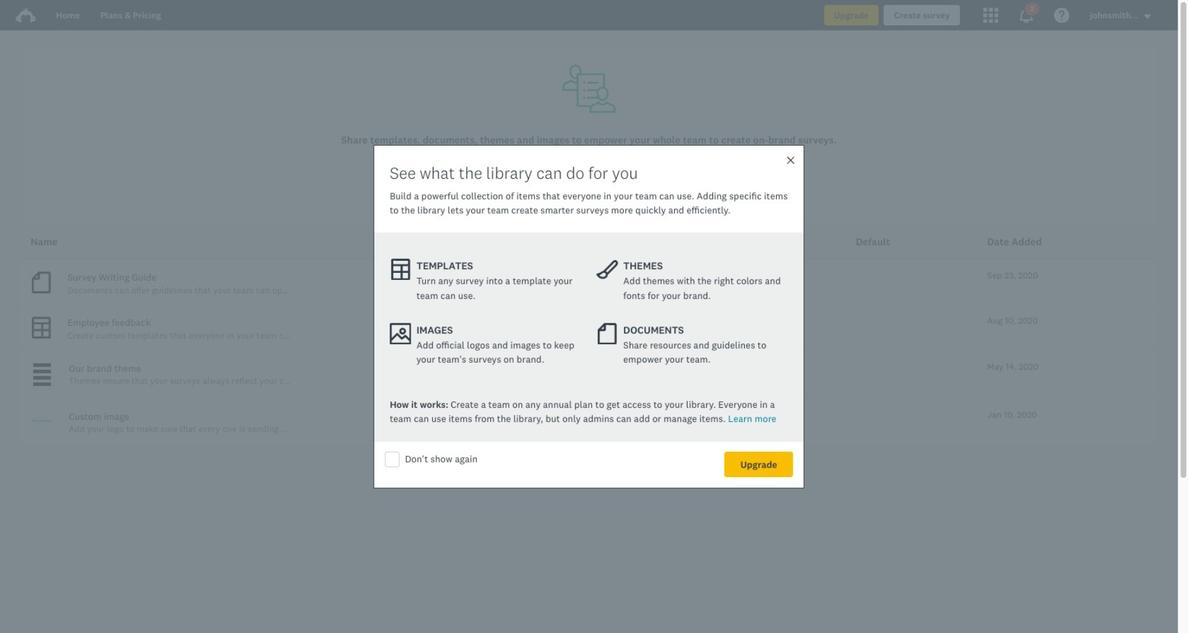 Task type: vqa. For each thing, say whether or not it's contained in the screenshot.
DocumentClone image
no



Task type: locate. For each thing, give the bounding box(es) containing it.
3 undefined: black element from the top
[[33, 377, 51, 380]]

4 undefined: black element from the top
[[33, 383, 51, 387]]

2 brand logo image from the top
[[15, 8, 36, 23]]

brush image
[[597, 259, 618, 280]]

1 vertical spatial document image
[[597, 323, 618, 345]]

2 undefined: black element from the top
[[33, 370, 51, 374]]

template image
[[31, 316, 52, 341]]

0 vertical spatial document image
[[31, 271, 52, 296]]

x image
[[787, 156, 796, 165]]

theme thumbnail element
[[31, 361, 54, 389]]

dialog
[[374, 145, 804, 489]]

dropdown arrow icon image
[[1144, 12, 1153, 21], [1145, 14, 1152, 18]]

document image
[[31, 271, 52, 296], [597, 323, 618, 345]]

custom image image
[[31, 410, 53, 433]]

notification center icon image
[[1019, 8, 1034, 23]]

template image
[[390, 259, 412, 280]]

brand logo image
[[15, 5, 36, 25], [15, 8, 36, 23]]

products icon image
[[983, 8, 999, 23], [983, 8, 999, 23]]

undefined: black element
[[33, 364, 51, 368], [33, 370, 51, 374], [33, 377, 51, 380], [33, 383, 51, 387]]

1 horizontal spatial document image
[[597, 323, 618, 345]]



Task type: describe. For each thing, give the bounding box(es) containing it.
1 undefined: black element from the top
[[33, 364, 51, 368]]

help icon image
[[1055, 8, 1070, 23]]

0 horizontal spatial document image
[[31, 271, 52, 296]]

image image
[[390, 323, 412, 345]]

1 brand logo image from the top
[[15, 5, 36, 25]]



